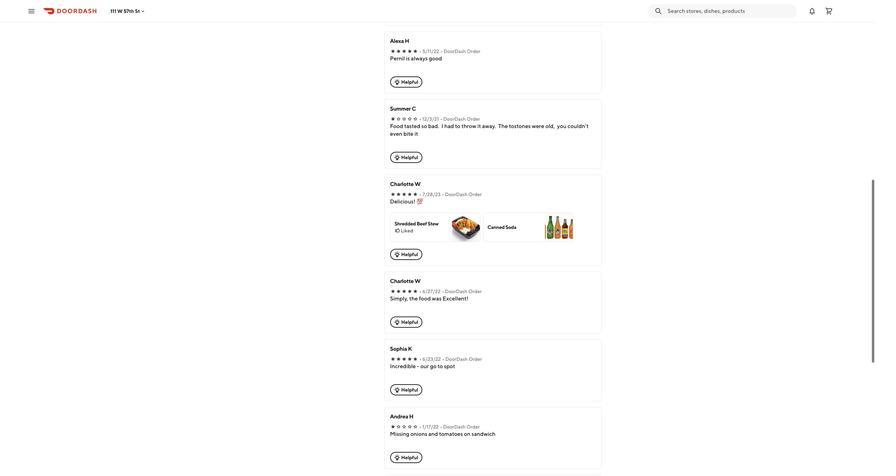 Task type: vqa. For each thing, say whether or not it's contained in the screenshot.
Avocado, within the Avocado Toast (V) Pan Con Tomate, Avocado, Parmesan $14.00
no



Task type: describe. For each thing, give the bounding box(es) containing it.
• left 6/23/22
[[420, 357, 422, 362]]

• 1/17/22 • doordash order
[[420, 425, 480, 430]]

Store search: begin typing to search for stores available on DoorDash text field
[[668, 7, 793, 15]]

helpful button for summer
[[390, 152, 423, 163]]

3 helpful button from the top
[[390, 249, 423, 260]]

summer c
[[390, 106, 416, 112]]

summer
[[390, 106, 411, 112]]

• left 12/3/21
[[420, 116, 422, 122]]

canned soda
[[488, 225, 517, 230]]

• left 5/11/22
[[420, 49, 422, 54]]

111 w 57th st button
[[110, 8, 146, 14]]

• 5/11/22 • doordash order
[[420, 49, 480, 54]]

st
[[135, 8, 140, 14]]

111 w 57th st
[[110, 8, 140, 14]]

• left 1/17/22
[[420, 425, 422, 430]]

3 helpful from the top
[[401, 252, 418, 258]]

k
[[408, 346, 412, 353]]

order for • 5/11/22 • doordash order
[[467, 49, 480, 54]]

doordash for • 6/23/22
[[445, 357, 468, 362]]

h for andrea h
[[409, 414, 414, 420]]

shredded
[[395, 221, 416, 227]]

7/28/23
[[423, 192, 441, 197]]

6/23/22
[[423, 357, 441, 362]]

doordash for • 7/28/23
[[445, 192, 468, 197]]

• right 12/3/21
[[440, 116, 442, 122]]

helpful for sophia
[[401, 388, 418, 393]]

• right 5/11/22
[[441, 49, 443, 54]]

canned
[[488, 225, 505, 230]]

• left 7/28/23
[[420, 192, 422, 197]]

helpful button for charlotte
[[390, 317, 423, 328]]

• right 7/28/23
[[442, 192, 444, 197]]

• 7/28/23 • doordash order
[[420, 192, 482, 197]]

w for • 7/28/23
[[415, 181, 421, 188]]

andrea h
[[390, 414, 414, 420]]

c
[[412, 106, 416, 112]]



Task type: locate. For each thing, give the bounding box(es) containing it.
doordash right 6/27/22
[[445, 289, 468, 295]]

shredded beef stew
[[395, 221, 439, 227]]

order for • 6/27/22 • doordash order
[[469, 289, 482, 295]]

w
[[117, 8, 123, 14], [415, 181, 421, 188], [415, 278, 421, 285]]

• 6/27/22 • doordash order
[[420, 289, 482, 295]]

doordash right 7/28/23
[[445, 192, 468, 197]]

1 charlotte from the top
[[390, 181, 414, 188]]

helpful for summer
[[401, 155, 418, 160]]

• right 6/23/22
[[442, 357, 444, 362]]

1 vertical spatial w
[[415, 181, 421, 188]]

1 vertical spatial charlotte
[[390, 278, 414, 285]]

57th
[[124, 8, 134, 14]]

12/3/21
[[423, 116, 439, 122]]

charlotte for • 6/27/22
[[390, 278, 414, 285]]

canned soda button
[[483, 213, 573, 242]]

sophia
[[390, 346, 407, 353]]

1 vertical spatial charlotte w
[[390, 278, 421, 285]]

order for • 1/17/22 • doordash order
[[467, 425, 480, 430]]

h right andrea
[[409, 414, 414, 420]]

liked
[[401, 228, 413, 234]]

charlotte for • 7/28/23
[[390, 181, 414, 188]]

sophia k
[[390, 346, 412, 353]]

2 vertical spatial w
[[415, 278, 421, 285]]

beef
[[417, 221, 427, 227]]

2 charlotte w from the top
[[390, 278, 421, 285]]

order for • 12/3/21 • doordash order
[[467, 116, 480, 122]]

6 helpful from the top
[[401, 455, 418, 461]]

•
[[420, 49, 422, 54], [441, 49, 443, 54], [420, 116, 422, 122], [440, 116, 442, 122], [420, 192, 422, 197], [442, 192, 444, 197], [420, 289, 422, 295], [442, 289, 444, 295], [420, 357, 422, 362], [442, 357, 444, 362], [420, 425, 422, 430], [440, 425, 442, 430]]

helpful button for alexa
[[390, 77, 423, 88]]

alexa
[[390, 38, 404, 44]]

111
[[110, 8, 116, 14]]

1 vertical spatial h
[[409, 414, 414, 420]]

helpful for charlotte
[[401, 320, 418, 325]]

helpful for alexa
[[401, 79, 418, 85]]

doordash right 12/3/21
[[443, 116, 466, 122]]

helpful button for sophia
[[390, 385, 423, 396]]

notification bell image
[[808, 7, 817, 15]]

2 helpful button from the top
[[390, 152, 423, 163]]

• left 6/27/22
[[420, 289, 422, 295]]

charlotte w for • 6/27/22 • doordash order
[[390, 278, 421, 285]]

4 helpful button from the top
[[390, 317, 423, 328]]

h right alexa
[[405, 38, 409, 44]]

1 helpful button from the top
[[390, 77, 423, 88]]

0 vertical spatial w
[[117, 8, 123, 14]]

w right 111
[[117, 8, 123, 14]]

0 vertical spatial charlotte w
[[390, 181, 421, 188]]

alexa h
[[390, 38, 409, 44]]

andrea
[[390, 414, 408, 420]]

charlotte
[[390, 181, 414, 188], [390, 278, 414, 285]]

0 vertical spatial h
[[405, 38, 409, 44]]

• right 1/17/22
[[440, 425, 442, 430]]

4 helpful from the top
[[401, 320, 418, 325]]

w up • 6/27/22 • doordash order
[[415, 278, 421, 285]]

order for • 6/23/22 • doordash order
[[469, 357, 482, 362]]

doordash right 1/17/22
[[443, 425, 466, 430]]

• 12/3/21 • doordash order
[[420, 116, 480, 122]]

canned soda image
[[545, 213, 573, 242]]

helpful for andrea
[[401, 455, 418, 461]]

doordash for • 12/3/21
[[443, 116, 466, 122]]

w for • 6/27/22
[[415, 278, 421, 285]]

0 vertical spatial charlotte
[[390, 181, 414, 188]]

1/17/22
[[423, 425, 439, 430]]

6 helpful button from the top
[[390, 453, 423, 464]]

6/27/22
[[423, 289, 441, 295]]

h
[[405, 38, 409, 44], [409, 414, 414, 420]]

helpful button for andrea
[[390, 453, 423, 464]]

doordash right 5/11/22
[[444, 49, 466, 54]]

doordash
[[444, 49, 466, 54], [443, 116, 466, 122], [445, 192, 468, 197], [445, 289, 468, 295], [445, 357, 468, 362], [443, 425, 466, 430]]

stew
[[428, 221, 439, 227]]

1 helpful from the top
[[401, 79, 418, 85]]

doordash for • 6/27/22
[[445, 289, 468, 295]]

doordash for • 5/11/22
[[444, 49, 466, 54]]

open menu image
[[27, 7, 36, 15]]

shredded beef stew image
[[452, 213, 480, 242]]

helpful
[[401, 79, 418, 85], [401, 155, 418, 160], [401, 252, 418, 258], [401, 320, 418, 325], [401, 388, 418, 393], [401, 455, 418, 461]]

2 charlotte from the top
[[390, 278, 414, 285]]

5 helpful from the top
[[401, 388, 418, 393]]

order
[[467, 49, 480, 54], [467, 116, 480, 122], [469, 192, 482, 197], [469, 289, 482, 295], [469, 357, 482, 362], [467, 425, 480, 430]]

charlotte w
[[390, 181, 421, 188], [390, 278, 421, 285]]

soda
[[506, 225, 517, 230]]

helpful button
[[390, 77, 423, 88], [390, 152, 423, 163], [390, 249, 423, 260], [390, 317, 423, 328], [390, 385, 423, 396], [390, 453, 423, 464]]

1 charlotte w from the top
[[390, 181, 421, 188]]

order for • 7/28/23 • doordash order
[[469, 192, 482, 197]]

h for alexa h
[[405, 38, 409, 44]]

0 items, open order cart image
[[825, 7, 833, 15]]

• right 6/27/22
[[442, 289, 444, 295]]

charlotte w for • 7/28/23 • doordash order
[[390, 181, 421, 188]]

doordash right 6/23/22
[[445, 357, 468, 362]]

doordash for • 1/17/22
[[443, 425, 466, 430]]

• 6/23/22 • doordash order
[[420, 357, 482, 362]]

w up • 7/28/23 • doordash order
[[415, 181, 421, 188]]

5/11/22
[[423, 49, 439, 54]]

2 helpful from the top
[[401, 155, 418, 160]]

5 helpful button from the top
[[390, 385, 423, 396]]



